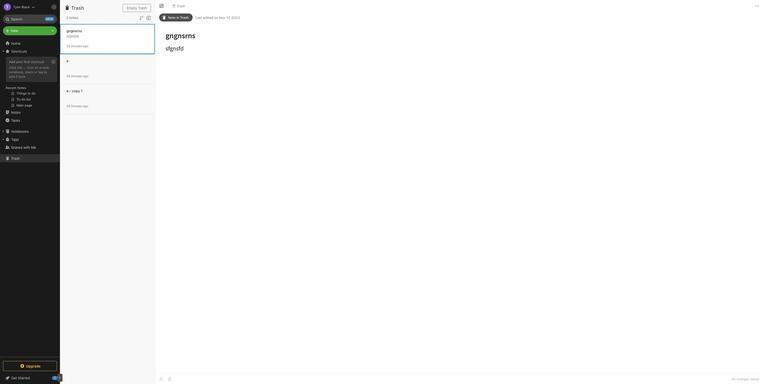 Task type: vqa. For each thing, say whether or not it's contained in the screenshot.
note list element
yes



Task type: locate. For each thing, give the bounding box(es) containing it.
notes up the tasks
[[11, 110, 21, 114]]

tree containing home
[[0, 39, 60, 357]]

expand tags image
[[1, 137, 5, 141]]

shortcuts
[[11, 49, 27, 53]]

edited
[[203, 15, 213, 20]]

on
[[214, 15, 218, 20], [35, 66, 38, 70]]

notes
[[69, 16, 78, 20]]

3 ago from the top
[[83, 104, 88, 108]]

28 minutes ago up copy
[[67, 74, 88, 78]]

notes inside group
[[17, 86, 26, 90]]

group
[[0, 55, 60, 110]]

0 vertical spatial on
[[214, 15, 218, 20]]

empty
[[127, 6, 137, 10]]

Note Editor text field
[[155, 24, 764, 374]]

new
[[11, 29, 18, 33]]

notes
[[17, 86, 26, 90], [11, 110, 21, 114]]

2 minutes from the top
[[71, 74, 82, 78]]

1 28 minutes ago from the top
[[67, 44, 88, 48]]

2 vertical spatial minutes
[[71, 104, 82, 108]]

on inside icon on a note, notebook, stack or tag to add it here.
[[35, 66, 38, 70]]

minutes down sfgnsfd
[[71, 44, 82, 48]]

1 vertical spatial 28 minutes ago
[[67, 74, 88, 78]]

a
[[39, 66, 41, 70]]

tags
[[11, 137, 19, 141]]

shortcut
[[31, 60, 44, 64]]

trash up "sort options" field
[[138, 6, 147, 10]]

0 vertical spatial notes
[[17, 86, 26, 90]]

28 for e
[[67, 74, 70, 78]]

click to collapse image
[[58, 375, 62, 381]]

upgrade button
[[3, 361, 57, 371]]

28 minutes ago
[[67, 44, 88, 48], [67, 74, 88, 78]]

on left nov
[[214, 15, 218, 20]]

2 e from the top
[[67, 89, 69, 93]]

trash link
[[0, 154, 60, 162]]

1 e from the top
[[67, 59, 69, 63]]

me
[[31, 145, 36, 149]]

more actions image
[[755, 3, 761, 9]]

tag
[[38, 70, 43, 74]]

add tag image
[[167, 376, 173, 382]]

tree
[[0, 39, 60, 357]]

0 vertical spatial e
[[67, 59, 69, 63]]

trash up note in trash
[[177, 4, 185, 8]]

first
[[24, 60, 30, 64]]

28 minutes ago down sfgnsfd
[[67, 44, 88, 48]]

notebook,
[[9, 70, 24, 74]]

minutes
[[71, 44, 82, 48], [71, 74, 82, 78], [71, 104, 82, 108]]

Account field
[[0, 2, 35, 12]]

last
[[195, 15, 202, 20]]

add your first shortcut
[[9, 60, 44, 64]]

trash
[[177, 4, 185, 8], [71, 5, 84, 11], [138, 6, 147, 10], [180, 16, 189, 20], [11, 156, 20, 160]]

1 vertical spatial minutes
[[71, 74, 82, 78]]

shortcuts button
[[0, 47, 60, 55]]

group containing add your first shortcut
[[0, 55, 60, 110]]

get
[[11, 376, 17, 380]]

7
[[54, 376, 56, 380]]

1 minutes from the top
[[71, 44, 82, 48]]

all changes saved
[[733, 377, 760, 381]]

home link
[[0, 39, 60, 47]]

28 down sfgnsfd
[[67, 44, 70, 48]]

2 ago from the top
[[83, 74, 88, 78]]

28
[[67, 44, 70, 48], [67, 74, 70, 78]]

to
[[44, 70, 47, 74]]

View options field
[[145, 15, 152, 21]]

2 28 minutes ago from the top
[[67, 74, 88, 78]]

gngnsrns
[[67, 29, 82, 33]]

e for e - copy 1
[[67, 89, 69, 93]]

28 up -
[[67, 74, 70, 78]]

it
[[16, 74, 18, 79]]

1 vertical spatial on
[[35, 66, 38, 70]]

1 horizontal spatial on
[[214, 15, 218, 20]]

e
[[67, 59, 69, 63], [67, 89, 69, 93]]

started
[[18, 376, 30, 380]]

minutes right 29
[[71, 104, 82, 108]]

minutes for e - copy 1
[[71, 104, 82, 108]]

0 horizontal spatial on
[[35, 66, 38, 70]]

2 vertical spatial ago
[[83, 104, 88, 108]]

ago
[[83, 44, 88, 48], [83, 74, 88, 78], [83, 104, 88, 108]]

ago for e
[[83, 74, 88, 78]]

1 vertical spatial 28
[[67, 74, 70, 78]]

expand notebooks image
[[1, 129, 5, 133]]

0 vertical spatial ago
[[83, 44, 88, 48]]

trash up notes
[[71, 5, 84, 11]]

1 28 from the top
[[67, 44, 70, 48]]

all
[[733, 377, 736, 381]]

3 minutes from the top
[[71, 104, 82, 108]]

notes right recent
[[17, 86, 26, 90]]

2 28 from the top
[[67, 74, 70, 78]]

notebooks link
[[0, 127, 60, 135]]

copy
[[72, 89, 80, 93]]

or
[[34, 70, 37, 74]]

trash inside empty trash button
[[138, 6, 147, 10]]

icon on a note, notebook, stack or tag to add it here.
[[9, 66, 50, 79]]

minutes up copy
[[71, 74, 82, 78]]

note,
[[42, 66, 50, 70]]

upgrade
[[26, 364, 41, 368]]

0 vertical spatial minutes
[[71, 44, 82, 48]]

More actions field
[[755, 2, 761, 10]]

1 vertical spatial ago
[[83, 74, 88, 78]]

0 vertical spatial 28 minutes ago
[[67, 44, 88, 48]]

on left the a
[[35, 66, 38, 70]]

ago for e - copy 1
[[83, 104, 88, 108]]

nov
[[219, 15, 226, 20]]

trash down shared
[[11, 156, 20, 160]]

0 vertical spatial 28
[[67, 44, 70, 48]]

stack
[[25, 70, 33, 74]]

1 vertical spatial e
[[67, 89, 69, 93]]



Task type: describe. For each thing, give the bounding box(es) containing it.
note list element
[[60, 0, 155, 384]]

expand note image
[[159, 3, 165, 9]]

minutes for e
[[71, 74, 82, 78]]

1 vertical spatial notes
[[11, 110, 21, 114]]

add
[[9, 60, 15, 64]]

your
[[16, 60, 23, 64]]

here.
[[18, 74, 26, 79]]

shared with me
[[11, 145, 36, 149]]

2023
[[232, 15, 240, 20]]

icon
[[27, 66, 34, 70]]

1
[[81, 89, 83, 93]]

get started
[[11, 376, 30, 380]]

add
[[9, 74, 15, 79]]

Sort options field
[[139, 15, 145, 21]]

29
[[67, 104, 70, 108]]

28 minutes ago for gngnsrns
[[67, 44, 88, 48]]

with
[[23, 145, 30, 149]]

29 minutes ago
[[67, 104, 88, 108]]

home
[[11, 41, 21, 45]]

note in trash
[[168, 16, 189, 20]]

on inside note window element
[[214, 15, 218, 20]]

note window element
[[155, 0, 764, 384]]

3
[[66, 16, 68, 20]]

tags button
[[0, 135, 60, 143]]

28 for gngnsrns
[[67, 44, 70, 48]]

note
[[168, 16, 176, 20]]

shared with me link
[[0, 143, 60, 151]]

28 minutes ago for e
[[67, 74, 88, 78]]

saved
[[751, 377, 760, 381]]

gngnsrns sfgnsfd
[[67, 29, 82, 38]]

tasks button
[[0, 116, 60, 124]]

recent
[[6, 86, 16, 90]]

notes link
[[0, 108, 60, 116]]

black
[[22, 5, 30, 9]]

empty trash button
[[123, 4, 151, 12]]

-
[[69, 89, 71, 93]]

trash right in
[[180, 16, 189, 20]]

click
[[9, 66, 16, 70]]

trash inside trash button
[[177, 4, 185, 8]]

notebooks
[[11, 129, 29, 133]]

new button
[[3, 26, 57, 35]]

tyler black
[[13, 5, 30, 9]]

shared
[[11, 145, 22, 149]]

last edited on nov 17, 2023
[[195, 15, 240, 20]]

e - copy 1
[[67, 89, 83, 93]]

e for e
[[67, 59, 69, 63]]

tyler
[[13, 5, 21, 9]]

Search text field
[[7, 15, 54, 24]]

trash inside trash link
[[11, 156, 20, 160]]

recent notes
[[6, 86, 26, 90]]

tasks
[[11, 118, 20, 122]]

in
[[177, 16, 179, 20]]

empty trash
[[127, 6, 147, 10]]

sfgnsfd
[[67, 34, 79, 38]]

settings image
[[51, 4, 57, 10]]

click the ...
[[9, 66, 26, 70]]

the
[[17, 66, 22, 70]]

new
[[46, 17, 53, 21]]

new search field
[[7, 15, 55, 24]]

1 ago from the top
[[83, 44, 88, 48]]

add a reminder image
[[158, 376, 164, 382]]

3 notes
[[66, 16, 78, 20]]

...
[[23, 66, 26, 70]]

17,
[[227, 15, 231, 20]]

changes
[[737, 377, 750, 381]]

trash button
[[171, 3, 187, 10]]

Help and Learning task checklist field
[[0, 374, 60, 382]]



